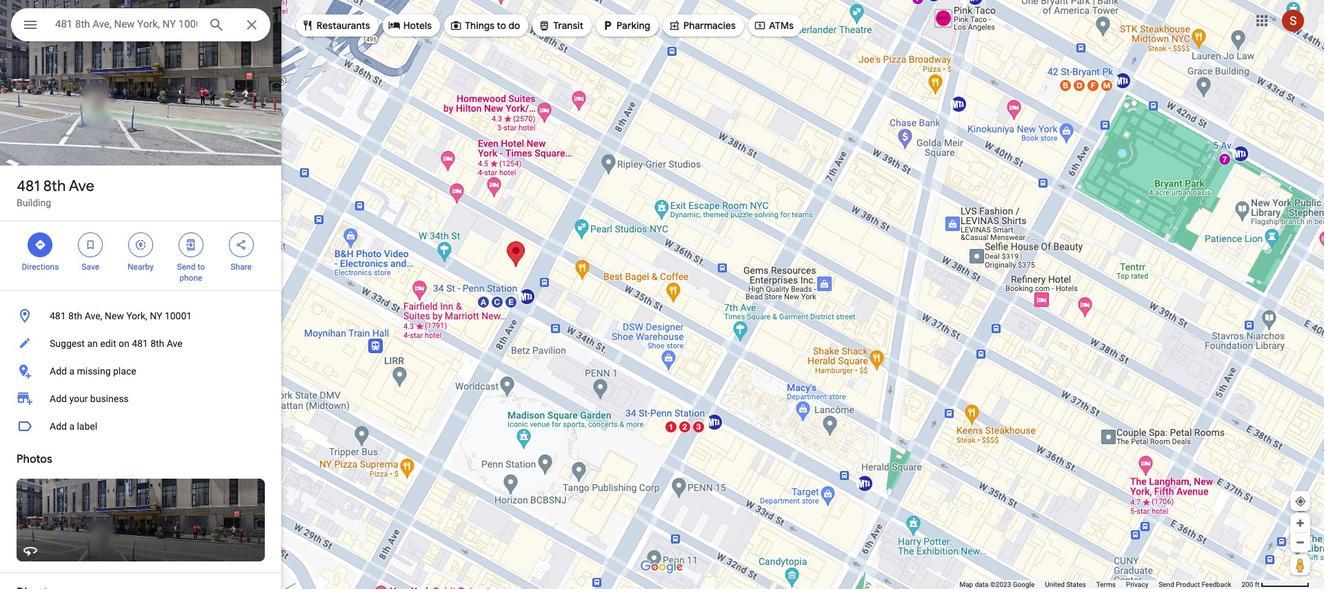 Task type: describe. For each thing, give the bounding box(es) containing it.
feedback
[[1202, 581, 1232, 588]]


[[34, 237, 46, 252]]

send for send to phone
[[177, 262, 196, 272]]

missing
[[77, 366, 111, 377]]


[[602, 18, 614, 33]]

 restaurants
[[301, 18, 370, 33]]


[[84, 237, 97, 252]]

10001
[[165, 310, 192, 321]]


[[235, 237, 247, 252]]

200 ft
[[1242, 581, 1260, 588]]

200 ft button
[[1242, 581, 1310, 588]]

to inside  things to do
[[497, 19, 506, 32]]

york,
[[126, 310, 147, 321]]

8th inside "button"
[[151, 338, 164, 349]]

none field inside 481 8th ave, new york, ny 10001 field
[[55, 16, 197, 32]]

business
[[90, 393, 129, 404]]

united states button
[[1045, 580, 1086, 589]]


[[185, 237, 197, 252]]

481 for ave
[[17, 177, 40, 196]]

ave,
[[85, 310, 102, 321]]

481 inside "button"
[[132, 338, 148, 349]]

add a label
[[50, 421, 97, 432]]

add your business link
[[0, 385, 281, 413]]

restaurants
[[317, 19, 370, 32]]

place
[[113, 366, 136, 377]]

save
[[82, 262, 99, 272]]


[[450, 18, 462, 33]]


[[22, 15, 39, 34]]

your
[[69, 393, 88, 404]]

share
[[231, 262, 252, 272]]

photos
[[17, 453, 52, 466]]

send to phone
[[177, 262, 205, 283]]

terms
[[1097, 581, 1116, 588]]

zoom in image
[[1296, 518, 1306, 528]]


[[301, 18, 314, 33]]

 parking
[[602, 18, 651, 33]]

product
[[1176, 581, 1200, 588]]

actions for 481 8th ave region
[[0, 221, 281, 290]]

add a missing place
[[50, 366, 136, 377]]

200
[[1242, 581, 1254, 588]]

481 for ave,
[[50, 310, 66, 321]]

building
[[17, 197, 51, 208]]

hotels
[[403, 19, 432, 32]]

481 8th ave main content
[[0, 0, 281, 589]]

ny
[[150, 310, 162, 321]]

show street view coverage image
[[1291, 555, 1311, 575]]

layers
[[34, 560, 56, 569]]

data
[[975, 581, 989, 588]]

add a label button
[[0, 413, 281, 440]]


[[754, 18, 766, 33]]

 pharmacies
[[668, 18, 736, 33]]

481 8th ave, new york, ny 10001
[[50, 310, 192, 321]]

ave inside 481 8th ave building
[[69, 177, 94, 196]]

footer inside google maps element
[[960, 580, 1242, 589]]

send product feedback button
[[1159, 580, 1232, 589]]



Task type: locate. For each thing, give the bounding box(es) containing it.
 button
[[11, 8, 50, 44]]

google maps element
[[0, 0, 1325, 589]]

2 horizontal spatial 8th
[[151, 338, 164, 349]]

show your location image
[[1295, 495, 1307, 508]]

to left do
[[497, 19, 506, 32]]

8th up building at left top
[[43, 177, 66, 196]]

0 vertical spatial send
[[177, 262, 196, 272]]

8th
[[43, 177, 66, 196], [68, 310, 82, 321], [151, 338, 164, 349]]

1 horizontal spatial 481
[[50, 310, 66, 321]]


[[668, 18, 681, 33]]

8th for ave
[[43, 177, 66, 196]]

directions
[[22, 262, 59, 272]]

2 add from the top
[[50, 393, 67, 404]]

1 vertical spatial ave
[[167, 338, 183, 349]]

a for missing
[[69, 366, 75, 377]]

481 up building at left top
[[17, 177, 40, 196]]

a left label
[[69, 421, 75, 432]]

a left 'missing'
[[69, 366, 75, 377]]

new
[[105, 310, 124, 321]]

1 horizontal spatial send
[[1159, 581, 1175, 588]]

footer
[[960, 580, 1242, 589]]

send inside button
[[1159, 581, 1175, 588]]

8th for ave,
[[68, 310, 82, 321]]

481 right the on
[[132, 338, 148, 349]]

united states
[[1045, 581, 1086, 588]]

add for add a label
[[50, 421, 67, 432]]

map
[[960, 581, 974, 588]]

a for label
[[69, 421, 75, 432]]

to up phone
[[198, 262, 205, 272]]

 atms
[[754, 18, 794, 33]]

ave inside suggest an edit on 481 8th ave "button"
[[167, 338, 183, 349]]

481 inside 'button'
[[50, 310, 66, 321]]

add left label
[[50, 421, 67, 432]]

a
[[69, 366, 75, 377], [69, 421, 75, 432]]

phone
[[180, 273, 202, 283]]

1 vertical spatial send
[[1159, 581, 1175, 588]]

nearby
[[128, 262, 154, 272]]

a inside "button"
[[69, 366, 75, 377]]

©2023
[[991, 581, 1012, 588]]

2 vertical spatial 481
[[132, 338, 148, 349]]

2 a from the top
[[69, 421, 75, 432]]

1 vertical spatial to
[[198, 262, 205, 272]]

privacy
[[1126, 581, 1149, 588]]

edit
[[100, 338, 116, 349]]

a inside button
[[69, 421, 75, 432]]

1 horizontal spatial 8th
[[68, 310, 82, 321]]

1 a from the top
[[69, 366, 75, 377]]

ave down "10001"
[[167, 338, 183, 349]]

send up phone
[[177, 262, 196, 272]]

0 horizontal spatial 481
[[17, 177, 40, 196]]

footer containing map data ©2023 google
[[960, 580, 1242, 589]]

ave
[[69, 177, 94, 196], [167, 338, 183, 349]]

0 horizontal spatial ave
[[69, 177, 94, 196]]

google account: sheryl atherton  
(sheryl.atherton@adept.ai) image
[[1282, 9, 1305, 31]]

481
[[17, 177, 40, 196], [50, 310, 66, 321], [132, 338, 148, 349]]

send
[[177, 262, 196, 272], [1159, 581, 1175, 588]]

parking
[[617, 19, 651, 32]]

0 vertical spatial ave
[[69, 177, 94, 196]]

0 vertical spatial add
[[50, 366, 67, 377]]

2 vertical spatial 8th
[[151, 338, 164, 349]]

2 vertical spatial add
[[50, 421, 67, 432]]

481 inside 481 8th ave building
[[17, 177, 40, 196]]

481 8th ave building
[[17, 177, 94, 208]]

send product feedback
[[1159, 581, 1232, 588]]

label
[[77, 421, 97, 432]]

add inside add your business link
[[50, 393, 67, 404]]

add for add your business
[[50, 393, 67, 404]]

add left your
[[50, 393, 67, 404]]

0 vertical spatial 481
[[17, 177, 40, 196]]

things
[[465, 19, 495, 32]]

send for send product feedback
[[1159, 581, 1175, 588]]

google
[[1013, 581, 1035, 588]]

8th inside 'button'
[[68, 310, 82, 321]]

8th left ave,
[[68, 310, 82, 321]]

1 vertical spatial 8th
[[68, 310, 82, 321]]

0 horizontal spatial send
[[177, 262, 196, 272]]

 transit
[[538, 18, 584, 33]]

to inside send to phone
[[198, 262, 205, 272]]

add inside add a missing place "button"
[[50, 366, 67, 377]]

pharmacies
[[684, 19, 736, 32]]

1 vertical spatial add
[[50, 393, 67, 404]]

add
[[50, 366, 67, 377], [50, 393, 67, 404], [50, 421, 67, 432]]

8th inside 481 8th ave building
[[43, 177, 66, 196]]

add a missing place button
[[0, 357, 281, 385]]

add your business
[[50, 393, 129, 404]]

add for add a missing place
[[50, 366, 67, 377]]

zoom out image
[[1296, 537, 1306, 548]]

on
[[119, 338, 129, 349]]

0 horizontal spatial 8th
[[43, 177, 66, 196]]

1 horizontal spatial ave
[[167, 338, 183, 349]]

None field
[[55, 16, 197, 32]]

states
[[1067, 581, 1086, 588]]

ft
[[1255, 581, 1260, 588]]

add inside add a label button
[[50, 421, 67, 432]]

0 vertical spatial to
[[497, 19, 506, 32]]

atms
[[769, 19, 794, 32]]

an
[[87, 338, 98, 349]]

transit
[[553, 19, 584, 32]]

1 vertical spatial 481
[[50, 310, 66, 321]]

 hotels
[[388, 18, 432, 33]]

2 horizontal spatial 481
[[132, 338, 148, 349]]

1 horizontal spatial to
[[497, 19, 506, 32]]

privacy button
[[1126, 580, 1149, 589]]


[[388, 18, 401, 33]]

map data ©2023 google
[[960, 581, 1035, 588]]

481 8th ave, new york, ny 10001 button
[[0, 302, 281, 330]]


[[135, 237, 147, 252]]

terms button
[[1097, 580, 1116, 589]]

suggest
[[50, 338, 85, 349]]

0 horizontal spatial to
[[198, 262, 205, 272]]

1 vertical spatial a
[[69, 421, 75, 432]]

481 up suggest
[[50, 310, 66, 321]]


[[538, 18, 551, 33]]

to
[[497, 19, 506, 32], [198, 262, 205, 272]]

united
[[1045, 581, 1065, 588]]

suggest an edit on 481 8th ave button
[[0, 330, 281, 357]]

1 add from the top
[[50, 366, 67, 377]]

8th down ny on the bottom left
[[151, 338, 164, 349]]

3 add from the top
[[50, 421, 67, 432]]

add down suggest
[[50, 366, 67, 377]]

send inside send to phone
[[177, 262, 196, 272]]

send left the product
[[1159, 581, 1175, 588]]

0 vertical spatial a
[[69, 366, 75, 377]]

 things to do
[[450, 18, 520, 33]]

481 8th Ave, New York, NY 10001 field
[[11, 8, 270, 41]]

suggest an edit on 481 8th ave
[[50, 338, 183, 349]]

 search field
[[11, 8, 270, 44]]

ave up ""
[[69, 177, 94, 196]]

0 vertical spatial 8th
[[43, 177, 66, 196]]

do
[[509, 19, 520, 32]]



Task type: vqa. For each thing, say whether or not it's contained in the screenshot.
2 inside the the 195 kg CO 2
no



